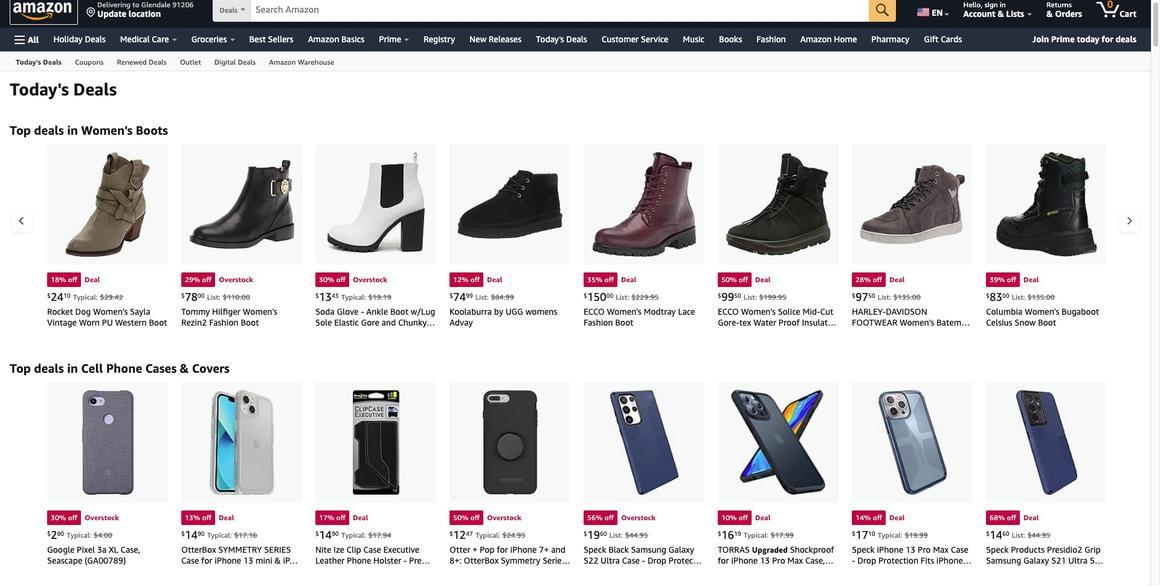 Task type: describe. For each thing, give the bounding box(es) containing it.
+
[[473, 544, 478, 555]]

$ for rocket dog women's sayla vintage worn pu western boot
[[47, 292, 51, 299]]

0 vertical spatial today's
[[536, 34, 564, 44]]

list: for 97
[[878, 292, 891, 301]]

case,…
[[805, 555, 834, 566]]

amazon basics
[[308, 34, 364, 44]]

$135.00 for 97
[[894, 292, 921, 301]]

3a
[[97, 544, 107, 555]]

womens
[[526, 306, 558, 317]]

releases
[[489, 34, 522, 44]]

$ for speck black samsung galaxy s22 ultra case - drop protec…
[[584, 530, 587, 537]]

2 vertical spatial today's deals
[[10, 79, 117, 99]]

$ for google pixel 3a xl case, seascape (ga00789)
[[47, 530, 51, 537]]

$ for otter + pop for iphone 7+ and 8+: otterbox symmetry serie…
[[450, 530, 453, 537]]

10 for 24
[[63, 292, 71, 299]]

gore-
[[718, 317, 740, 328]]

outlet link
[[173, 52, 208, 71]]

24
[[51, 290, 63, 303]]

mid-
[[803, 306, 820, 317]]

$19.19
[[368, 292, 391, 301]]

en link
[[910, 0, 955, 25]]

14% off
[[856, 513, 882, 522]]

ultra inside $ 14 60 list: $44.95 speck products presidio2 grip samsung galaxy s21 ultra 5…
[[1069, 555, 1088, 566]]

$ 14 60 list: $44.95 speck products presidio2 grip samsung galaxy s21 ultra 5…
[[986, 528, 1103, 566]]

50% for 12
[[453, 513, 469, 522]]

overstock for 2
[[85, 513, 119, 522]]

typical: for symmetry
[[207, 530, 232, 540]]

deal for series
[[219, 513, 234, 522]]

1 prime from the left
[[379, 34, 401, 44]]

snow
[[1015, 317, 1036, 328]]

- inside $ 19 60 list: $44.95 speck black samsung galaxy s22 ultra case - drop protec…
[[642, 555, 645, 566]]

$ 99 50 list: $199.95 ecco women's solice mid-cut gore-tex water proof insulat…
[[718, 290, 837, 328]]

$ for otterbox symmetry series case for iphone 13 mini & ip…
[[181, 530, 185, 537]]

koolaburra by ugg women's advay boot, black, size 8 image
[[450, 144, 571, 265]]

today
[[1077, 34, 1100, 44]]

35%
[[587, 275, 603, 284]]

iphone inside $ 14 90 typical: $17.16 otterbox symmetry series case for iphone 13 mini & ip…
[[215, 555, 241, 566]]

pro inside the $ 17 10 typical: $19.99 speck iphone 13 pro max case - drop protection fits iphone…
[[918, 544, 931, 555]]

list: for 83
[[1012, 292, 1025, 301]]

& inside $ 14 90 typical: $17.16 otterbox symmetry series case for iphone 13 mini & ip…
[[275, 555, 281, 566]]

$ 13 43 typical: $19.19 soda glove - ankle boot w/lug sole elastic gore and chunky…
[[315, 290, 435, 328]]

ultra inside $ 19 60 list: $44.95 speck black samsung galaxy s22 ultra case - drop protec…
[[601, 555, 620, 566]]

renewed deals link
[[110, 52, 173, 71]]

ecco women's modtray lace fashion boot, andorra, 9-9.5 image
[[584, 144, 705, 265]]

$ for speck iphone 13 pro max case - drop protection fits iphone…
[[852, 530, 856, 537]]

sign
[[985, 0, 998, 9]]

amazon home link
[[793, 31, 864, 48]]

$17.94
[[368, 530, 391, 540]]

50% off for 99
[[722, 275, 748, 284]]

home
[[834, 34, 857, 44]]

$ for columbia women's bugaboot celsius snow boot
[[986, 292, 990, 299]]

$ 14 90 typical: $17.16 otterbox symmetry series case for iphone 13 mini & ip…
[[181, 528, 298, 566]]

$4.00
[[94, 530, 112, 540]]

amazon basics link
[[301, 31, 372, 48]]

1 horizontal spatial today's deals link
[[529, 31, 595, 48]]

customer
[[602, 34, 639, 44]]

deal price: $19.60, list price: $44.95 element
[[584, 527, 705, 542]]

protection
[[879, 555, 919, 566]]

Search Amazon text field
[[251, 0, 869, 21]]

deal for bugaboot
[[1024, 275, 1039, 284]]

overstock for 78
[[219, 275, 253, 284]]

typical: for +
[[475, 530, 500, 540]]

1 vertical spatial today's
[[16, 57, 41, 66]]

top for top deals in women's boots
[[10, 123, 31, 137]]

glendale
[[141, 0, 171, 9]]

list: for 19
[[610, 530, 623, 540]]

deals for top deals in women's boots
[[34, 123, 64, 137]]

60 for 14
[[1003, 530, 1010, 537]]

cut
[[820, 306, 834, 317]]

deal for presidio2
[[1024, 513, 1039, 522]]

otterbox symmetry series case for iphone 13 mini & iphone 12 mini - stardust image
[[181, 382, 302, 503]]

00 for 83
[[1003, 292, 1010, 299]]

elastic
[[334, 317, 359, 328]]

women's inside the $ 83 00 list: $135.00 columbia women's bugaboot celsius snow boot
[[1025, 306, 1060, 317]]

$ for ecco women's modtray lace fashion boot
[[584, 292, 587, 299]]

50% for 99
[[722, 275, 737, 284]]

boot inside $ 13 43 typical: $19.19 soda glove - ankle boot w/lug sole elastic gore and chunky…
[[390, 306, 409, 317]]

0 horizontal spatial today's deals link
[[9, 52, 68, 71]]

water
[[754, 317, 777, 328]]

deals down holiday
[[43, 57, 62, 66]]

executive
[[383, 544, 420, 555]]

cart
[[1120, 8, 1137, 19]]

boot for 78
[[241, 317, 259, 328]]

50% off for 12
[[453, 513, 480, 522]]

cell
[[81, 361, 103, 375]]

14 for speck
[[990, 528, 1003, 541]]

deals up coupons link
[[85, 34, 106, 44]]

amazon for amazon basics
[[308, 34, 339, 44]]

90 for otterbox
[[198, 530, 205, 537]]

none submit inside deals search box
[[869, 0, 896, 22]]

deal price: $97.50, list price: $135.00 element
[[852, 289, 973, 304]]

8+:
[[450, 555, 462, 566]]

60 for 19
[[600, 530, 607, 537]]

sayla
[[130, 306, 150, 317]]

& left lists
[[998, 8, 1004, 19]]

women's inside $ 24 10 typical: $29.42 rocket dog women's sayla vintage worn pu western boot
[[93, 306, 128, 317]]

$ for koolaburra by ugg womens advay
[[450, 292, 453, 299]]

12% off
[[453, 275, 480, 284]]

holster
[[374, 555, 401, 566]]

boot for 150
[[615, 317, 634, 328]]

outlet
[[180, 57, 201, 66]]

deals inside search box
[[220, 5, 238, 15]]

deal price: $24.10, typical price: $29.42 element
[[47, 289, 168, 304]]

deal price: $150.00, list price: $229.95 element
[[584, 289, 705, 304]]

groceries link
[[184, 31, 242, 48]]

50 for 97
[[868, 292, 876, 299]]

warehouse
[[298, 57, 334, 66]]

14 for otterbox
[[185, 528, 198, 541]]

speck for 19
[[584, 544, 606, 555]]

typical: for 𝗨𝗽𝗴𝗿𝗮𝗱𝗲𝗱
[[744, 530, 769, 540]]

74
[[453, 290, 466, 303]]

off for speck products presidio2 grip samsung galaxy s21 ultra 5…
[[1007, 513, 1016, 522]]

14 for nite
[[319, 528, 332, 541]]

music link
[[676, 31, 712, 48]]

fashion link
[[750, 31, 793, 48]]

in for top deals in cell phone cases & covers
[[67, 361, 78, 375]]

pharmacy
[[872, 34, 910, 44]]

holiday
[[53, 34, 83, 44]]

google pixel 3a xl case, seascape (ga00789) image
[[47, 382, 168, 503]]

nite ize clip case executive leather phone holster - premium protective, clippable phone holder for your belt or waistband - extra large - black image
[[315, 382, 436, 503]]

deal price: $17.10, typical price: $19.99 element
[[852, 527, 973, 542]]

lists
[[1006, 8, 1024, 19]]

iphone inside the $ 17 10 typical: $19.99 speck iphone 13 pro max case - drop protection fits iphone…
[[877, 544, 904, 555]]

- inside $ 13 43 typical: $19.19 soda glove - ankle boot w/lug sole elastic gore and chunky…
[[361, 306, 364, 317]]

deal price: $14.60, list price: $44.95 element
[[986, 527, 1107, 542]]

case inside $ 14 90 typical: $17.94 nite ize clip case executive leather phone holster - pre…
[[364, 544, 381, 555]]

for inside $ 14 90 typical: $17.16 otterbox symmetry series case for iphone 13 mini & ip…
[[201, 555, 212, 566]]

celsius
[[986, 317, 1013, 328]]

new releases
[[470, 34, 522, 44]]

speck products presidio2 grip samsung galaxy s21 ultra 5g case, coastal blue/black/storm blue image
[[986, 382, 1107, 503]]

rezin2
[[181, 317, 207, 328]]

17%
[[319, 513, 334, 522]]

deals inside navigation navigation
[[1116, 34, 1137, 44]]

off for tommy hilfiger women's rezin2 fashion boot
[[202, 275, 211, 284]]

ecco for 99
[[718, 306, 739, 317]]

to
[[132, 0, 139, 9]]

28% off
[[856, 275, 882, 284]]

digital deals link
[[208, 52, 262, 71]]

deal price: $2.80, typical price: $4.00 element
[[47, 527, 168, 542]]

medical care link
[[113, 31, 184, 48]]

otter
[[450, 544, 470, 555]]

19 inside $ 16 19 typical: $17.99 torras 𝗨𝗽𝗴𝗿𝗮𝗱𝗲𝗱 shockproof for iphone 13 pro max case,…
[[734, 530, 741, 537]]

clip
[[347, 544, 361, 555]]

renewed deals
[[117, 57, 167, 66]]

case inside $ 14 90 typical: $17.16 otterbox symmetry series case for iphone 13 mini & ip…
[[181, 555, 199, 566]]

speck black samsung galaxy s22 ultra case - drop protection, extra grip, scratch resistant & shock-absorbent case for galaxy s22 ultra - slim design grip case - coastal blue black storm blue presidio2 image
[[584, 382, 705, 503]]

off for rocket dog women's sayla vintage worn pu western boot
[[68, 275, 77, 284]]

boot inside $ 24 10 typical: $29.42 rocket dog women's sayla vintage worn pu western boot
[[149, 317, 167, 328]]

tex
[[740, 317, 751, 328]]

$ 16 19 typical: $17.99 torras 𝗨𝗽𝗴𝗿𝗮𝗱𝗲𝗱 shockproof for iphone 13 pro max case,…
[[718, 528, 834, 566]]

off for nite ize clip case executive leather phone holster - pre…
[[336, 513, 346, 522]]

30% off for 2
[[51, 513, 77, 522]]

customer service
[[602, 34, 668, 44]]

en
[[932, 7, 943, 18]]

modtray
[[644, 306, 676, 317]]

- inside the $ 17 10 typical: $19.99 speck iphone 13 pro max case - drop protection fits iphone…
[[852, 555, 855, 566]]

overstock for 13
[[353, 275, 387, 284]]

nite
[[315, 544, 331, 555]]

97
[[856, 290, 868, 303]]

basics
[[341, 34, 364, 44]]

and inside '$ 12 47 typical: $24.95 otter + pop for iphone 7+ and 8+: otterbox symmetry serie…'
[[551, 544, 566, 555]]

galaxy inside $ 19 60 list: $44.95 speck black samsung galaxy s22 ultra case - drop protec…
[[669, 544, 694, 555]]

99 inside $ 99 50 list: $199.95 ecco women's solice mid-cut gore-tex water proof insulat…
[[722, 290, 734, 303]]

13 inside $ 13 43 typical: $19.19 soda glove - ankle boot w/lug sole elastic gore and chunky…
[[319, 290, 332, 303]]

deal for ugg
[[487, 275, 502, 284]]

off for speck black samsung galaxy s22 ultra case - drop protec…
[[605, 513, 614, 522]]

boots
[[136, 123, 168, 137]]

women's inside $ 99 50 list: $199.95 ecco women's solice mid-cut gore-tex water proof insulat…
[[741, 306, 776, 317]]

phone inside $ 14 90 typical: $17.94 nite ize clip case executive leather phone holster - pre…
[[347, 555, 371, 566]]

for inside '$ 12 47 typical: $24.95 otter + pop for iphone 7+ and 8+: otterbox symmetry serie…'
[[497, 544, 508, 555]]

ankle
[[366, 306, 388, 317]]

list containing 2
[[34, 382, 1117, 569]]

join
[[1033, 34, 1049, 44]]

pixel
[[77, 544, 95, 555]]

2 vertical spatial today's
[[10, 79, 69, 99]]

deals down coupons
[[73, 79, 117, 99]]

deal price: $12.47, typical price: $24.95 element
[[450, 527, 571, 542]]

off for ecco women's modtray lace fashion boot
[[605, 275, 614, 284]]

47
[[466, 530, 473, 537]]

new
[[470, 34, 487, 44]]

10 for 17
[[868, 530, 876, 537]]

otterbox inside '$ 12 47 typical: $24.95 otter + pop for iphone 7+ and 8+: otterbox symmetry serie…'
[[464, 555, 499, 566]]

advay
[[450, 317, 473, 328]]

$44.95 for 14
[[1028, 530, 1051, 540]]

account
[[964, 8, 996, 19]]

39% off
[[990, 275, 1016, 284]]

$ for ecco women's solice mid-cut gore-tex water proof insulat…
[[718, 292, 722, 299]]

deal for shockproof
[[755, 513, 771, 522]]

bugaboot
[[1062, 306, 1099, 317]]

covers
[[192, 361, 230, 375]]

top deals in cell phone cases & covers
[[10, 361, 230, 375]]

speck for 14
[[986, 544, 1009, 555]]

hello,
[[964, 0, 983, 9]]

rocket dog women's sayla vintage worn pu western boot, mushroom, 6 m us image
[[47, 144, 168, 265]]

in for top deals in women's boots
[[67, 123, 78, 137]]

dog
[[75, 306, 91, 317]]

sole
[[315, 317, 332, 328]]

00 for 150
[[606, 292, 614, 299]]

39%
[[990, 275, 1005, 284]]

1 vertical spatial today's deals
[[16, 57, 62, 66]]

tommy
[[181, 306, 210, 317]]

list: for 99
[[744, 292, 757, 301]]

ecco outdoor womens solice mid-cut gore-tex water proof insulated snow boot, black nubuck, 5-5.5 us image
[[718, 144, 839, 265]]

max inside $ 16 19 typical: $17.99 torras 𝗨𝗽𝗴𝗿𝗮𝗱𝗲𝗱 shockproof for iphone 13 pro max case,…
[[788, 555, 803, 566]]

deal price: $14.90, typical price: $17.94 element
[[315, 527, 436, 542]]

amazon image
[[13, 2, 72, 21]]

google
[[47, 544, 75, 555]]

$ 19 60 list: $44.95 speck black samsung galaxy s22 ultra case - drop protec…
[[584, 528, 702, 566]]

fashion for 150
[[584, 317, 613, 328]]

next image
[[1126, 216, 1133, 225]]

list: for 150
[[616, 292, 629, 301]]

for inside $ 16 19 typical: $17.99 torras 𝗨𝗽𝗴𝗿𝗮𝗱𝗲𝗱 shockproof for iphone 13 pro max case,…
[[718, 555, 729, 566]]

iphone inside '$ 12 47 typical: $24.95 otter + pop for iphone 7+ and 8+: otterbox symmetry serie…'
[[510, 544, 537, 555]]

deal price: $74.99, list price: $84.99 element
[[450, 289, 571, 304]]

amazon for amazon home
[[801, 34, 832, 44]]

harley-davidson footwear women's bateman 4" metal motorcycle boot, grey, 7 wide image
[[852, 144, 973, 265]]



Task type: vqa. For each thing, say whether or not it's contained in the screenshot.
leftmost lbs.
no



Task type: locate. For each thing, give the bounding box(es) containing it.
0 horizontal spatial $135.00
[[894, 292, 921, 301]]

amazon up the warehouse
[[308, 34, 339, 44]]

tommy hilfiger women's rezin2 fashion boot, black, 10 image
[[181, 144, 302, 265]]

mini
[[256, 555, 272, 566]]

boot inside the $ 83 00 list: $135.00 columbia women's bugaboot celsius snow boot
[[1038, 317, 1056, 328]]

list: inside $ 150 00 list: $229.95 ecco women's modtray lace fashion boot
[[616, 292, 629, 301]]

drop left "protec…"
[[648, 555, 666, 566]]

$ 78 00 list: $110.00 tommy hilfiger women's rezin2 fashion boot
[[181, 290, 277, 328]]

30% for 13
[[319, 275, 334, 284]]

12%
[[453, 275, 469, 284]]

00 for 78
[[198, 292, 205, 299]]

50 inside the $ 97 50 list: $135.00 harley-davidson footwear women's batem…
[[868, 292, 876, 299]]

list: inside the $ 97 50 list: $135.00 harley-davidson footwear women's batem…
[[878, 292, 891, 301]]

00 down 35% off
[[606, 292, 614, 299]]

speck up s22
[[584, 544, 606, 555]]

$ 2 80 typical: $4.00 google pixel 3a xl case, seascape (ga00789)
[[47, 528, 140, 566]]

deals down care at the top of the page
[[149, 57, 167, 66]]

overstock up deal price: $12.47, typical price: $24.95 element
[[487, 513, 522, 522]]

99 up 'gore-'
[[722, 290, 734, 303]]

0 horizontal spatial pro
[[772, 555, 785, 566]]

deal price: $99.50, list price: $199.95 element
[[718, 289, 839, 304]]

& inside returns & orders
[[1047, 8, 1053, 19]]

90 down 17% off
[[332, 530, 339, 537]]

30% off
[[319, 275, 346, 284], [51, 513, 77, 522]]

women's left boots
[[81, 123, 133, 137]]

90 inside $ 14 90 typical: $17.94 nite ize clip case executive leather phone holster - pre…
[[332, 530, 339, 537]]

1 horizontal spatial 99
[[722, 290, 734, 303]]

typical: inside $ 24 10 typical: $29.42 rocket dog women's sayla vintage worn pu western boot
[[73, 292, 98, 301]]

60 inside $ 14 60 list: $44.95 speck products presidio2 grip samsung galaxy s21 ultra 5…
[[1003, 530, 1010, 537]]

2 horizontal spatial 00
[[1003, 292, 1010, 299]]

case up iphone…
[[951, 544, 969, 555]]

care
[[152, 34, 169, 44]]

in
[[1000, 0, 1006, 9], [67, 123, 78, 137], [67, 361, 78, 375]]

10 down 14% off
[[868, 530, 876, 537]]

0 horizontal spatial speck
[[584, 544, 606, 555]]

30% off up 43
[[319, 275, 346, 284]]

00 inside the $ 83 00 list: $135.00 columbia women's bugaboot celsius snow boot
[[1003, 292, 1010, 299]]

women's down deal price: $150.00, list price: $229.95 element
[[607, 306, 642, 317]]

1 horizontal spatial 00
[[606, 292, 614, 299]]

typical: for pixel
[[67, 530, 91, 540]]

0 horizontal spatial 30%
[[51, 513, 66, 522]]

ultra
[[601, 555, 620, 566], [1069, 555, 1088, 566]]

0 horizontal spatial max
[[788, 555, 803, 566]]

columbia women's bugaboot celsius, black/graphite, 6.5 image
[[986, 144, 1107, 265]]

00 down 29% off at the left top of the page
[[198, 292, 205, 299]]

insulat…
[[802, 317, 837, 328]]

ecco inside $ 150 00 list: $229.95 ecco women's modtray lace fashion boot
[[584, 306, 605, 317]]

fashion inside navigation navigation
[[757, 34, 786, 44]]

0 vertical spatial 50% off
[[722, 275, 748, 284]]

1 vertical spatial 30%
[[51, 513, 66, 522]]

s21
[[1052, 555, 1066, 566]]

max inside the $ 17 10 typical: $19.99 speck iphone 13 pro max case - drop protection fits iphone…
[[933, 544, 949, 555]]

1 vertical spatial and
[[551, 544, 566, 555]]

pu
[[102, 317, 113, 328]]

1 vertical spatial list
[[34, 382, 1117, 569]]

50 up tex
[[734, 292, 741, 299]]

coupons
[[75, 57, 104, 66]]

1 vertical spatial 30% off
[[51, 513, 77, 522]]

off right 13%
[[202, 513, 211, 522]]

xl
[[109, 544, 118, 555]]

deal up "deal price: $97.50, list price: $135.00" element
[[890, 275, 905, 284]]

overstock up deal price: $13.43, typical price: $19.19 element
[[353, 275, 387, 284]]

- up gore
[[361, 306, 364, 317]]

amazon down sellers
[[269, 57, 296, 66]]

0 horizontal spatial 60
[[600, 530, 607, 537]]

deal up deal price: $14.60, list price: $44.95 element
[[1024, 513, 1039, 522]]

1 vertical spatial deals
[[34, 123, 64, 137]]

2 speck from the left
[[852, 544, 875, 555]]

typical: up 𝗨𝗽𝗴𝗿𝗮𝗱𝗲𝗱
[[744, 530, 769, 540]]

10 inside the $ 17 10 typical: $19.99 speck iphone 13 pro max case - drop protection fits iphone…
[[868, 530, 876, 537]]

0 horizontal spatial 10
[[63, 292, 71, 299]]

1 horizontal spatial otterbox
[[464, 555, 499, 566]]

1 horizontal spatial samsung
[[986, 555, 1022, 566]]

otterbox inside $ 14 90 typical: $17.16 otterbox symmetry series case for iphone 13 mini & ip…
[[181, 544, 216, 555]]

0 horizontal spatial 00
[[198, 292, 205, 299]]

1 list from the top
[[34, 144, 1160, 331]]

0 vertical spatial in
[[1000, 0, 1006, 9]]

for inside join prime today for deals link
[[1102, 34, 1114, 44]]

2 $135.00 from the left
[[1028, 292, 1055, 301]]

navigation navigation
[[0, 0, 1160, 586]]

0 vertical spatial samsung
[[631, 544, 667, 555]]

typical: inside $ 16 19 typical: $17.99 torras 𝗨𝗽𝗴𝗿𝗮𝗱𝗲𝗱 shockproof for iphone 13 pro max case,…
[[744, 530, 769, 540]]

1 horizontal spatial ultra
[[1069, 555, 1088, 566]]

new releases link
[[462, 31, 529, 48]]

list:
[[207, 292, 220, 301], [475, 292, 489, 301], [616, 292, 629, 301], [744, 292, 757, 301], [878, 292, 891, 301], [1012, 292, 1025, 301], [610, 530, 623, 540], [1012, 530, 1025, 540]]

speck inside $ 14 60 list: $44.95 speck products presidio2 grip samsung galaxy s21 ultra 5…
[[986, 544, 1009, 555]]

update
[[97, 8, 126, 19]]

products
[[1011, 544, 1045, 555]]

$ inside $ 14 90 typical: $17.94 nite ize clip case executive leather phone holster - pre…
[[315, 530, 319, 537]]

1 horizontal spatial 30%
[[319, 275, 334, 284]]

list: inside $ 99 50 list: $199.95 ecco women's solice mid-cut gore-tex water proof insulat…
[[744, 292, 757, 301]]

boot
[[390, 306, 409, 317], [149, 317, 167, 328], [241, 317, 259, 328], [615, 317, 634, 328], [1038, 317, 1056, 328]]

in for hello, sign in
[[1000, 0, 1006, 9]]

0 horizontal spatial prime
[[379, 34, 401, 44]]

list: for 14
[[1012, 530, 1025, 540]]

samsung inside $ 14 60 list: $44.95 speck products presidio2 grip samsung galaxy s21 ultra 5…
[[986, 555, 1022, 566]]

$229.95
[[632, 292, 659, 301]]

pre…
[[409, 555, 430, 566]]

14 down 68%
[[990, 528, 1003, 541]]

otterbox down the pop
[[464, 555, 499, 566]]

$44.95 inside $ 19 60 list: $44.95 speck black samsung galaxy s22 ultra case - drop protec…
[[625, 530, 648, 540]]

0 vertical spatial 10
[[63, 292, 71, 299]]

solice
[[778, 306, 801, 317]]

0 vertical spatial galaxy
[[669, 544, 694, 555]]

fashion down 150
[[584, 317, 613, 328]]

17% off
[[319, 513, 346, 522]]

case inside $ 19 60 list: $44.95 speck black samsung galaxy s22 ultra case - drop protec…
[[622, 555, 640, 566]]

0 vertical spatial today's deals link
[[529, 31, 595, 48]]

$ for tommy hilfiger women's rezin2 fashion boot
[[181, 292, 185, 299]]

2 vertical spatial deals
[[34, 361, 64, 375]]

typical: inside $ 14 90 typical: $17.94 nite ize clip case executive leather phone holster - pre…
[[341, 530, 366, 540]]

coupons link
[[68, 52, 110, 71]]

off up google
[[68, 513, 77, 522]]

off right 12%
[[470, 275, 480, 284]]

1 horizontal spatial 19
[[734, 530, 741, 537]]

list: up black
[[610, 530, 623, 540]]

0 horizontal spatial otterbox
[[181, 544, 216, 555]]

fashion for 78
[[209, 317, 239, 328]]

speck inside $ 19 60 list: $44.95 speck black samsung galaxy s22 ultra case - drop protec…
[[584, 544, 606, 555]]

footwear
[[852, 317, 898, 328]]

deal for solice
[[755, 275, 771, 284]]

19 inside $ 19 60 list: $44.95 speck black samsung galaxy s22 ultra case - drop protec…
[[587, 528, 600, 541]]

$ inside $ 78 00 list: $110.00 tommy hilfiger women's rezin2 fashion boot
[[181, 292, 185, 299]]

19 down 10% off
[[734, 530, 741, 537]]

deal for modtray
[[621, 275, 637, 284]]

typical: up symmetry
[[207, 530, 232, 540]]

iphone up symmetry
[[510, 544, 537, 555]]

10 inside $ 24 10 typical: $29.42 rocket dog women's sayla vintage worn pu western boot
[[63, 292, 71, 299]]

1 horizontal spatial 50
[[868, 292, 876, 299]]

deals
[[1116, 34, 1137, 44], [34, 123, 64, 137], [34, 361, 64, 375]]

1 horizontal spatial ecco
[[718, 306, 739, 317]]

amazon
[[308, 34, 339, 44], [801, 34, 832, 44], [269, 57, 296, 66]]

0 horizontal spatial 99
[[466, 292, 473, 299]]

$135.00 for 83
[[1028, 292, 1055, 301]]

ugg
[[506, 306, 523, 317]]

90 for nite
[[332, 530, 339, 537]]

0 horizontal spatial $44.95
[[625, 530, 648, 540]]

fashion inside $ 150 00 list: $229.95 ecco women's modtray lace fashion boot
[[584, 317, 613, 328]]

ize
[[334, 544, 344, 555]]

2 90 from the left
[[332, 530, 339, 537]]

women's inside $ 78 00 list: $110.00 tommy hilfiger women's rezin2 fashion boot
[[243, 306, 277, 317]]

off for soda glove - ankle boot w/lug sole elastic gore and chunky…
[[336, 275, 346, 284]]

list: up harley-
[[878, 292, 891, 301]]

$ inside $ 16 19 typical: $17.99 torras 𝗨𝗽𝗴𝗿𝗮𝗱𝗲𝗱 shockproof for iphone 13 pro max case,…
[[718, 530, 722, 537]]

50% off up 47 on the left
[[453, 513, 480, 522]]

previous image
[[18, 216, 25, 225]]

amazon for amazon warehouse
[[269, 57, 296, 66]]

1 vertical spatial in
[[67, 123, 78, 137]]

case down 13%
[[181, 555, 199, 566]]

otter + pop for iphone 7+ and 8+: otterbox symmetry series case with popsockets swappable poptop - black and aluminum black image
[[450, 382, 571, 503]]

$ 14 90 typical: $17.94 nite ize clip case executive leather phone holster - pre…
[[315, 528, 430, 566]]

women's
[[81, 123, 133, 137], [93, 306, 128, 317], [243, 306, 277, 317], [607, 306, 642, 317], [741, 306, 776, 317], [1025, 306, 1060, 317], [900, 317, 934, 328]]

amazon left home
[[801, 34, 832, 44]]

$24.95
[[502, 530, 525, 540]]

60
[[600, 530, 607, 537], [1003, 530, 1010, 537]]

speck iphone 13 pro max case - drop protection fits iphone 12 pro max & iphone 13 pro max phones - compatible with magsafe, extra grip, dual layer slim design - glass navy, winter navy gemshell image
[[852, 382, 973, 503]]

today's down all button
[[16, 57, 41, 66]]

fashion down hilfiger
[[209, 317, 239, 328]]

deal price: $78.00, list price: $110.00 element
[[181, 289, 302, 304]]

hello, sign in
[[964, 0, 1006, 9]]

$ for soda glove - ankle boot w/lug sole elastic gore and chunky…
[[315, 292, 319, 299]]

50% off up 'gore-'
[[722, 275, 748, 284]]

1 ecco from the left
[[584, 306, 605, 317]]

ultra down presidio2
[[1069, 555, 1088, 566]]

1 horizontal spatial 50%
[[722, 275, 737, 284]]

1 horizontal spatial 14
[[319, 528, 332, 541]]

vintage
[[47, 317, 77, 328]]

0 horizontal spatial 50
[[734, 292, 741, 299]]

0 vertical spatial 30% off
[[319, 275, 346, 284]]

0 vertical spatial today's deals
[[536, 34, 587, 44]]

off right 17%
[[336, 513, 346, 522]]

deal price: $14.90, typical price: $17.16 element
[[181, 527, 302, 542]]

2 $44.95 from the left
[[1028, 530, 1051, 540]]

1 vertical spatial 50% off
[[453, 513, 480, 522]]

0 horizontal spatial and
[[382, 317, 396, 328]]

deal for 13
[[890, 513, 905, 522]]

fits
[[921, 555, 934, 566]]

samsung inside $ 19 60 list: $44.95 speck black samsung galaxy s22 ultra case - drop protec…
[[631, 544, 667, 555]]

2 ultra from the left
[[1069, 555, 1088, 566]]

1 top from the top
[[10, 123, 31, 137]]

join prime today for deals
[[1033, 34, 1137, 44]]

1 vertical spatial 10
[[868, 530, 876, 537]]

typical: for iphone
[[878, 530, 903, 540]]

series
[[264, 544, 291, 555]]

ecco down 150
[[584, 306, 605, 317]]

60 down 56% off
[[600, 530, 607, 537]]

deal price: $16.19, typical price: $17.99 element
[[718, 527, 839, 542]]

typical: for dog
[[73, 292, 98, 301]]

speck down 17
[[852, 544, 875, 555]]

1 vertical spatial max
[[788, 555, 803, 566]]

today's deals down deals search box on the top
[[536, 34, 587, 44]]

Deals search field
[[213, 0, 896, 23]]

best
[[249, 34, 266, 44]]

today's down deals search box on the top
[[536, 34, 564, 44]]

black
[[609, 544, 629, 555]]

43
[[332, 292, 339, 299]]

$ inside $ 150 00 list: $229.95 ecco women's modtray lace fashion boot
[[584, 292, 587, 299]]

14 inside $ 14 60 list: $44.95 speck products presidio2 grip samsung galaxy s21 ultra 5…
[[990, 528, 1003, 541]]

women's inside the $ 97 50 list: $135.00 harley-davidson footwear women's batem…
[[900, 317, 934, 328]]

speck inside the $ 17 10 typical: $19.99 speck iphone 13 pro max case - drop protection fits iphone…
[[852, 544, 875, 555]]

2 00 from the left
[[606, 292, 614, 299]]

iphone down symmetry
[[215, 555, 241, 566]]

2 14 from the left
[[319, 528, 332, 541]]

$17.99
[[771, 530, 794, 540]]

iphone up protection
[[877, 544, 904, 555]]

0 horizontal spatial 90
[[198, 530, 205, 537]]

0 horizontal spatial galaxy
[[669, 544, 694, 555]]

overstock up $110.00
[[219, 275, 253, 284]]

1 horizontal spatial 50% off
[[722, 275, 748, 284]]

2 horizontal spatial amazon
[[801, 34, 832, 44]]

2 top from the top
[[10, 361, 31, 375]]

0 vertical spatial deals
[[1116, 34, 1137, 44]]

list: inside $ 74 99 list: $84.99 koolaburra by ugg womens advay
[[475, 292, 489, 301]]

2 50 from the left
[[868, 292, 876, 299]]

women's inside $ 150 00 list: $229.95 ecco women's modtray lace fashion boot
[[607, 306, 642, 317]]

60 inside $ 19 60 list: $44.95 speck black samsung galaxy s22 ultra case - drop protec…
[[600, 530, 607, 537]]

None submit
[[869, 0, 896, 22]]

off for koolaburra by ugg womens advay
[[470, 275, 480, 284]]

$17.16
[[234, 530, 257, 540]]

women's down deal price: $78.00, list price: $110.00 'element'
[[243, 306, 277, 317]]

list: for 78
[[207, 292, 220, 301]]

list: inside $ 14 60 list: $44.95 speck products presidio2 grip samsung galaxy s21 ultra 5…
[[1012, 530, 1025, 540]]

1 horizontal spatial max
[[933, 544, 949, 555]]

- down deal price: $19.60, list price: $44.95 element
[[642, 555, 645, 566]]

50
[[734, 292, 741, 299], [868, 292, 876, 299]]

off for ecco women's solice mid-cut gore-tex water proof insulat…
[[739, 275, 748, 284]]

iphone inside $ 16 19 typical: $17.99 torras 𝗨𝗽𝗴𝗿𝗮𝗱𝗲𝗱 shockproof for iphone 13 pro max case,…
[[731, 555, 758, 566]]

torras
[[718, 544, 750, 555]]

off right 10%
[[739, 513, 748, 522]]

for right today at right top
[[1102, 34, 1114, 44]]

1 horizontal spatial $135.00
[[1028, 292, 1055, 301]]

pro down 𝗨𝗽𝗴𝗿𝗮𝗱𝗲𝗱
[[772, 555, 785, 566]]

all button
[[9, 28, 44, 51]]

pharmacy link
[[864, 31, 917, 48]]

speck
[[584, 544, 606, 555], [852, 544, 875, 555], [986, 544, 1009, 555]]

deals for top deals in cell phone cases & covers
[[34, 361, 64, 375]]

2 horizontal spatial 14
[[990, 528, 1003, 541]]

1 drop from the left
[[648, 555, 666, 566]]

off for speck iphone 13 pro max case - drop protection fits iphone…
[[873, 513, 882, 522]]

1 14 from the left
[[185, 528, 198, 541]]

top for top deals in cell phone cases & covers
[[10, 361, 31, 375]]

deal price: $83.00, list price: $135.00 element
[[986, 289, 1107, 304]]

1 vertical spatial phone
[[347, 555, 371, 566]]

0 vertical spatial top
[[10, 123, 31, 137]]

deal up the deal price: $83.00, list price: $135.00 "element"
[[1024, 275, 1039, 284]]

list: inside $ 19 60 list: $44.95 speck black samsung galaxy s22 ultra case - drop protec…
[[610, 530, 623, 540]]

56% off
[[587, 513, 614, 522]]

off for columbia women's bugaboot celsius snow boot
[[1007, 275, 1016, 284]]

$ inside '$ 12 47 typical: $24.95 otter + pop for iphone 7+ and 8+: otterbox symmetry serie…'
[[450, 530, 453, 537]]

- right case,…
[[852, 555, 855, 566]]

0 horizontal spatial 30% off
[[51, 513, 77, 522]]

pro up fits
[[918, 544, 931, 555]]

14 inside $ 14 90 typical: $17.16 otterbox symmetry series case for iphone 13 mini & ip…
[[185, 528, 198, 541]]

14 inside $ 14 90 typical: $17.94 nite ize clip case executive leather phone holster - pre…
[[319, 528, 332, 541]]

0 vertical spatial 50%
[[722, 275, 737, 284]]

$ 150 00 list: $229.95 ecco women's modtray lace fashion boot
[[584, 290, 695, 328]]

0 horizontal spatial 19
[[587, 528, 600, 541]]

women's up pu
[[93, 306, 128, 317]]

13 inside $ 14 90 typical: $17.16 otterbox symmetry series case for iphone 13 mini & ip…
[[243, 555, 253, 566]]

1 horizontal spatial 60
[[1003, 530, 1010, 537]]

0 vertical spatial and
[[382, 317, 396, 328]]

3 14 from the left
[[990, 528, 1003, 541]]

1 horizontal spatial 10
[[868, 530, 876, 537]]

50 up harley-
[[868, 292, 876, 299]]

list
[[34, 144, 1160, 331], [34, 382, 1117, 569]]

typical: inside $ 14 90 typical: $17.16 otterbox symmetry series case for iphone 13 mini & ip…
[[207, 530, 232, 540]]

typical: for glove
[[341, 292, 366, 301]]

30% off for 13
[[319, 275, 346, 284]]

iphone…
[[937, 555, 972, 566]]

1 vertical spatial today's deals link
[[9, 52, 68, 71]]

1 horizontal spatial fashion
[[584, 317, 613, 328]]

0 horizontal spatial 14
[[185, 528, 198, 541]]

0 vertical spatial list
[[34, 144, 1160, 331]]

boot inside $ 150 00 list: $229.95 ecco women's modtray lace fashion boot
[[615, 317, 634, 328]]

$44.95 for 19
[[625, 530, 648, 540]]

0 vertical spatial otterbox
[[181, 544, 216, 555]]

3 00 from the left
[[1003, 292, 1010, 299]]

list: inside the $ 83 00 list: $135.00 columbia women's bugaboot celsius snow boot
[[1012, 292, 1025, 301]]

& right the cases
[[180, 361, 189, 375]]

today's deals down coupons
[[10, 79, 117, 99]]

3 speck from the left
[[986, 544, 1009, 555]]

galaxy down products
[[1024, 555, 1049, 566]]

phone right cell at the bottom left of the page
[[106, 361, 142, 375]]

case
[[364, 544, 381, 555], [951, 544, 969, 555], [181, 555, 199, 566], [622, 555, 640, 566]]

1 speck from the left
[[584, 544, 606, 555]]

1 horizontal spatial speck
[[852, 544, 875, 555]]

phone down clip
[[347, 555, 371, 566]]

women's down the deal price: $83.00, list price: $135.00 "element"
[[1025, 306, 1060, 317]]

1 90 from the left
[[198, 530, 205, 537]]

off right "56%"
[[605, 513, 614, 522]]

columbia
[[986, 306, 1023, 317]]

case inside the $ 17 10 typical: $19.99 speck iphone 13 pro max case - drop protection fits iphone…
[[951, 544, 969, 555]]

1 vertical spatial samsung
[[986, 555, 1022, 566]]

top deals in women's boots
[[10, 123, 168, 137]]

$ for nite ize clip case executive leather phone holster - pre…
[[315, 530, 319, 537]]

deal up deal price: $14.90, typical price: $17.16 element
[[219, 513, 234, 522]]

1 60 from the left
[[600, 530, 607, 537]]

17
[[856, 528, 868, 541]]

13 inside $ 16 19 typical: $17.99 torras 𝗨𝗽𝗴𝗿𝗮𝗱𝗲𝗱 shockproof for iphone 13 pro max case,…
[[760, 555, 770, 566]]

fashion inside $ 78 00 list: $110.00 tommy hilfiger women's rezin2 fashion boot
[[209, 317, 239, 328]]

off for harley-davidson footwear women's batem…
[[873, 275, 882, 284]]

0 horizontal spatial fashion
[[209, 317, 239, 328]]

2 60 from the left
[[1003, 530, 1010, 537]]

case down the deal price: $14.90, typical price: $17.94 element
[[364, 544, 381, 555]]

99 inside $ 74 99 list: $84.99 koolaburra by ugg womens advay
[[466, 292, 473, 299]]

in inside navigation navigation
[[1000, 0, 1006, 9]]

$ 74 99 list: $84.99 koolaburra by ugg womens advay
[[450, 290, 558, 328]]

1 horizontal spatial 90
[[332, 530, 339, 537]]

and up serie…
[[551, 544, 566, 555]]

amazon warehouse link
[[262, 52, 341, 71]]

0 horizontal spatial 50% off
[[453, 513, 480, 522]]

&
[[998, 8, 1004, 19], [1047, 8, 1053, 19], [180, 361, 189, 375], [275, 555, 281, 566]]

50 for 99
[[734, 292, 741, 299]]

list: for 74
[[475, 292, 489, 301]]

pro inside $ 16 19 typical: $17.99 torras 𝗨𝗽𝗴𝗿𝗮𝗱𝗲𝗱 shockproof for iphone 13 pro max case,…
[[772, 555, 785, 566]]

boot for 83
[[1038, 317, 1056, 328]]

$ inside the $ 97 50 list: $135.00 harley-davidson footwear women's batem…
[[852, 292, 856, 299]]

0 vertical spatial phone
[[106, 361, 142, 375]]

5…
[[1090, 555, 1103, 566]]

0 horizontal spatial 50%
[[453, 513, 469, 522]]

drop down 17
[[858, 555, 876, 566]]

$ inside $ 74 99 list: $84.99 koolaburra by ugg womens advay
[[450, 292, 453, 299]]

typical: for ize
[[341, 530, 366, 540]]

$135.00 inside the $ 83 00 list: $135.00 columbia women's bugaboot celsius snow boot
[[1028, 292, 1055, 301]]

$ 97 50 list: $135.00 harley-davidson footwear women's batem…
[[852, 290, 970, 328]]

speck for 17
[[852, 544, 875, 555]]

galaxy inside $ 14 60 list: $44.95 speck products presidio2 grip samsung galaxy s21 ultra 5…
[[1024, 555, 1049, 566]]

deal price: $13.43, typical price: $19.19 element
[[315, 289, 436, 304]]

$44.95 inside $ 14 60 list: $44.95 speck products presidio2 grip samsung galaxy s21 ultra 5…
[[1028, 530, 1051, 540]]

00 inside $ 78 00 list: $110.00 tommy hilfiger women's rezin2 fashion boot
[[198, 292, 205, 299]]

off right 35%
[[605, 275, 614, 284]]

amazon home
[[801, 34, 857, 44]]

90 inside $ 14 90 typical: $17.16 otterbox symmetry series case for iphone 13 mini & ip…
[[198, 530, 205, 537]]

overstock for 12
[[487, 513, 522, 522]]

boot down deal price: $150.00, list price: $229.95 element
[[615, 317, 634, 328]]

typical: inside $ 13 43 typical: $19.19 soda glove - ankle boot w/lug sole elastic gore and chunky…
[[341, 292, 366, 301]]

max up iphone…
[[933, 544, 949, 555]]

13 inside the $ 17 10 typical: $19.99 speck iphone 13 pro max case - drop protection fits iphone…
[[906, 544, 916, 555]]

off for google pixel 3a xl case, seascape (ga00789)
[[68, 513, 77, 522]]

prime link
[[372, 31, 417, 48]]

deal up $84.99
[[487, 275, 502, 284]]

35% off
[[587, 275, 614, 284]]

ultra down black
[[601, 555, 620, 566]]

koolaburra
[[450, 306, 492, 317]]

$ for harley-davidson footwear women's batem…
[[852, 292, 856, 299]]

and inside $ 13 43 typical: $19.19 soda glove - ankle boot w/lug sole elastic gore and chunky…
[[382, 317, 396, 328]]

0 horizontal spatial ecco
[[584, 306, 605, 317]]

1 ultra from the left
[[601, 555, 620, 566]]

off up 47 on the left
[[470, 513, 480, 522]]

deal for clip
[[353, 513, 368, 522]]

$ for torras 𝗨𝗽𝗴𝗿𝗮𝗱𝗲𝗱 shockproof for iphone 13 pro max case,…
[[718, 530, 722, 537]]

68%
[[990, 513, 1005, 522]]

torras 𝗨𝗽𝗴𝗿𝗮𝗱𝗲𝗱 shockproof for iphone 13 pro max case, military grade drop protection, sleek premium touch, translucent matte slim case for iphone 13 pro max phone case, guardian series,black image
[[718, 382, 839, 503]]

ecco up 'gore-'
[[718, 306, 739, 317]]

56%
[[587, 513, 603, 522]]

cards
[[941, 34, 962, 44]]

drop
[[648, 555, 666, 566], [858, 555, 876, 566]]

drop inside $ 19 60 list: $44.95 speck black samsung galaxy s22 ultra case - drop protec…
[[648, 555, 666, 566]]

list: inside $ 78 00 list: $110.00 tommy hilfiger women's rezin2 fashion boot
[[207, 292, 220, 301]]

customer service link
[[595, 31, 676, 48]]

deals down search amazon text box
[[566, 34, 587, 44]]

1 horizontal spatial 30% off
[[319, 275, 346, 284]]

ecco for 150
[[584, 306, 605, 317]]

$84.99
[[491, 292, 514, 301]]

1 vertical spatial galaxy
[[1024, 555, 1049, 566]]

deal for footwear
[[890, 275, 905, 284]]

samsung down deal price: $19.60, list price: $44.95 element
[[631, 544, 667, 555]]

books
[[719, 34, 742, 44]]

2 prime from the left
[[1051, 34, 1075, 44]]

0 horizontal spatial drop
[[648, 555, 666, 566]]

00 inside $ 150 00 list: $229.95 ecco women's modtray lace fashion boot
[[606, 292, 614, 299]]

typical: inside '$ 12 47 typical: $24.95 otter + pop for iphone 7+ and 8+: otterbox symmetry serie…'
[[475, 530, 500, 540]]

deals right digital
[[238, 57, 256, 66]]

deal for women's
[[85, 275, 100, 284]]

off
[[68, 275, 77, 284], [202, 275, 211, 284], [336, 275, 346, 284], [470, 275, 480, 284], [605, 275, 614, 284], [739, 275, 748, 284], [873, 275, 882, 284], [1007, 275, 1016, 284], [68, 513, 77, 522], [202, 513, 211, 522], [336, 513, 346, 522], [470, 513, 480, 522], [605, 513, 614, 522], [739, 513, 748, 522], [873, 513, 882, 522], [1007, 513, 1016, 522]]

1 $44.95 from the left
[[625, 530, 648, 540]]

$ inside the $ 83 00 list: $135.00 columbia women's bugaboot celsius snow boot
[[986, 292, 990, 299]]

typical: up dog
[[73, 292, 98, 301]]

$ for speck products presidio2 grip samsung galaxy s21 ultra 5…
[[986, 530, 990, 537]]

list: up hilfiger
[[207, 292, 220, 301]]

0 vertical spatial pro
[[918, 544, 931, 555]]

off for torras 𝗨𝗽𝗴𝗿𝗮𝗱𝗲𝗱 shockproof for iphone 13 pro max case,…
[[739, 513, 748, 522]]

off for otterbox symmetry series case for iphone 13 mini & ip…
[[202, 513, 211, 522]]

samsung down products
[[986, 555, 1022, 566]]

$135.00 up davidson in the right of the page
[[894, 292, 921, 301]]

1 vertical spatial pro
[[772, 555, 785, 566]]

shockproof
[[790, 544, 834, 555]]

1 50 from the left
[[734, 292, 741, 299]]

list: up products
[[1012, 530, 1025, 540]]

boot inside $ 78 00 list: $110.00 tommy hilfiger women's rezin2 fashion boot
[[241, 317, 259, 328]]

0 horizontal spatial ultra
[[601, 555, 620, 566]]

typical: up glove
[[341, 292, 366, 301]]

0 vertical spatial 30%
[[319, 275, 334, 284]]

soda glove - ankle boot w/lug sole elastic gore and chunky heel (white (pu), numeric_10) image
[[315, 144, 436, 265]]

- down executive
[[404, 555, 407, 566]]

1 horizontal spatial galaxy
[[1024, 555, 1049, 566]]

13 down 𝗨𝗽𝗴𝗿𝗮𝗱𝗲𝗱
[[760, 555, 770, 566]]

1 vertical spatial top
[[10, 361, 31, 375]]

drop inside the $ 17 10 typical: $19.99 speck iphone 13 pro max case - drop protection fits iphone…
[[858, 555, 876, 566]]

29%
[[185, 275, 200, 284]]

2 list from the top
[[34, 382, 1117, 569]]

60 down 68% off on the right bottom
[[1003, 530, 1010, 537]]

1 horizontal spatial $44.95
[[1028, 530, 1051, 540]]

1 vertical spatial 50%
[[453, 513, 469, 522]]

2 ecco from the left
[[718, 306, 739, 317]]

14 up nite
[[319, 528, 332, 541]]

$ inside $ 24 10 typical: $29.42 rocket dog women's sayla vintage worn pu western boot
[[47, 292, 51, 299]]

renewed
[[117, 57, 147, 66]]

gore
[[361, 317, 379, 328]]

prime right join
[[1051, 34, 1075, 44]]

1 00 from the left
[[198, 292, 205, 299]]

delivering to glendale 91206 update location
[[97, 0, 194, 19]]

location
[[129, 8, 161, 19]]

1 horizontal spatial and
[[551, 544, 566, 555]]

off for otter + pop for iphone 7+ and 8+: otterbox symmetry serie…
[[470, 513, 480, 522]]

13 down deal price: $17.10, typical price: $19.99 element
[[906, 544, 916, 555]]

for down deal price: $14.90, typical price: $17.16 element
[[201, 555, 212, 566]]

list: up koolaburra at bottom
[[475, 292, 489, 301]]

$19.99
[[905, 530, 928, 540]]

off up deal price: $99.50, list price: $199.95 element
[[739, 275, 748, 284]]

1 $135.00 from the left
[[894, 292, 921, 301]]

hilfiger
[[212, 306, 241, 317]]

2 vertical spatial in
[[67, 361, 78, 375]]

150
[[587, 290, 606, 303]]

for down torras
[[718, 555, 729, 566]]

0 horizontal spatial phone
[[106, 361, 142, 375]]

typical: inside $ 2 80 typical: $4.00 google pixel 3a xl case, seascape (ga00789)
[[67, 530, 91, 540]]

typical: inside the $ 17 10 typical: $19.99 speck iphone 13 pro max case - drop protection fits iphone…
[[878, 530, 903, 540]]

1 horizontal spatial prime
[[1051, 34, 1075, 44]]

list containing 24
[[34, 144, 1160, 331]]

1 vertical spatial otterbox
[[464, 555, 499, 566]]

7+
[[539, 544, 549, 555]]

$ 83 00 list: $135.00 columbia women's bugaboot celsius snow boot
[[986, 290, 1099, 328]]

fashion right books at the right of page
[[757, 34, 786, 44]]

overstock up deal price: $19.60, list price: $44.95 element
[[621, 513, 656, 522]]

$ inside $ 14 90 typical: $17.16 otterbox symmetry series case for iphone 13 mini & ip…
[[181, 530, 185, 537]]

2 drop from the left
[[858, 555, 876, 566]]

2 horizontal spatial fashion
[[757, 34, 786, 44]]

0 horizontal spatial amazon
[[269, 57, 296, 66]]

& down series in the bottom left of the page
[[275, 555, 281, 566]]

1 horizontal spatial drop
[[858, 555, 876, 566]]

1 horizontal spatial pro
[[918, 544, 931, 555]]

- inside $ 14 90 typical: $17.94 nite ize clip case executive leather phone holster - pre…
[[404, 555, 407, 566]]



